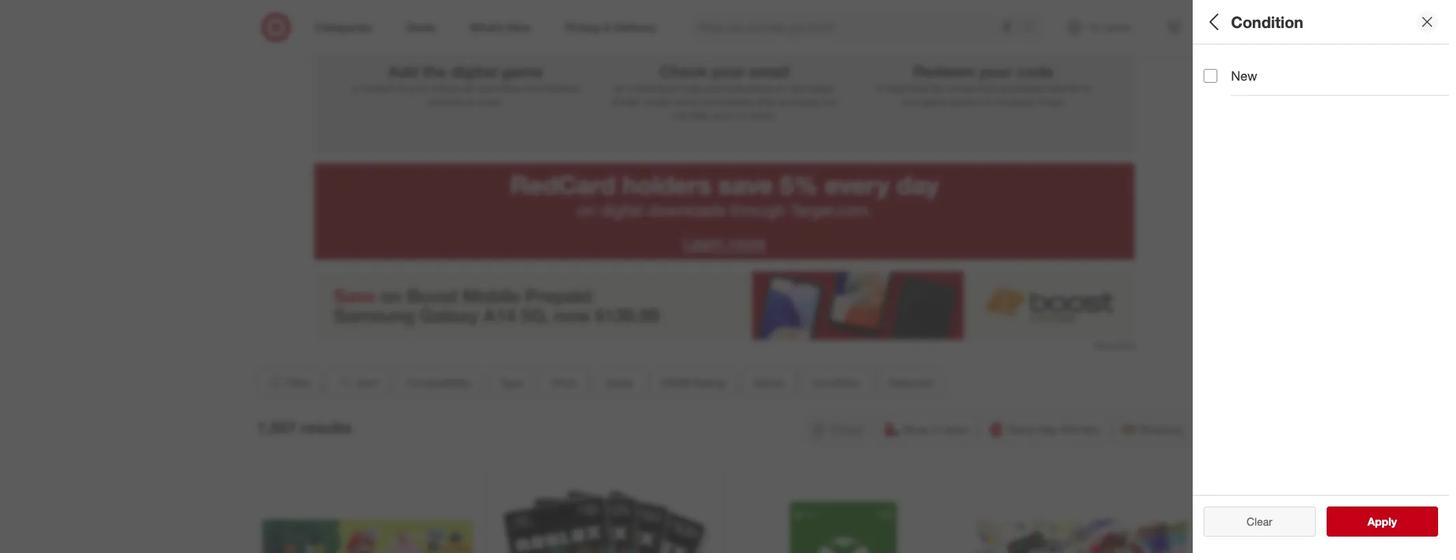 Task type: locate. For each thing, give the bounding box(es) containing it.
1 vertical spatial game
[[923, 96, 947, 107]]

take
[[691, 109, 709, 121]]

the up online
[[423, 62, 447, 81]]

download up usually
[[636, 82, 678, 94]]

download
[[636, 82, 678, 94], [887, 82, 929, 94]]

clear
[[1240, 515, 1266, 529], [1247, 515, 1273, 529]]

roblox gift card image
[[500, 474, 711, 553]]

1 horizontal spatial download
[[887, 82, 929, 94]]

2 clear from the left
[[1247, 515, 1273, 529]]

sort button
[[326, 368, 390, 398]]

on
[[776, 82, 787, 94], [578, 200, 596, 220]]

0 horizontal spatial and
[[478, 82, 494, 94]]

condition inside "dialog"
[[1232, 12, 1304, 31]]

content down 'add'
[[363, 82, 395, 94]]

0 vertical spatial compatibility
[[1204, 59, 1286, 74]]

2 content from the left
[[948, 82, 980, 94]]

and inside add the digital game or content to your online cart and follow the checkout process as usual.
[[478, 82, 494, 94]]

fpo/apo
[[1204, 489, 1263, 505]]

0 horizontal spatial code
[[680, 82, 702, 94]]

results inside button
[[1377, 515, 1412, 529]]

1 vertical spatial digital
[[600, 200, 643, 220]]

0 vertical spatial game
[[501, 62, 543, 81]]

1 horizontal spatial or
[[983, 96, 992, 107]]

results right see
[[1377, 515, 1412, 529]]

0 vertical spatial or
[[351, 82, 360, 94]]

shipping button
[[1115, 414, 1193, 444]]

0 vertical spatial on
[[776, 82, 787, 94]]

genre button
[[742, 368, 796, 398]]

digital down the holders
[[600, 200, 643, 220]]

or inside the redeem your code to download the content you purchased directly to your game system or computer. enjoy!
[[983, 96, 992, 107]]

your inside add the digital game or content to your online cart and follow the checkout process as usual.
[[409, 82, 428, 94]]

shipping
[[1140, 423, 1184, 436]]

on left next on the right of page
[[776, 82, 787, 94]]

on down redcard
[[578, 200, 596, 220]]

target.com.
[[790, 200, 872, 220]]

content up the system
[[948, 82, 980, 94]]

condition up the pickup button
[[813, 376, 860, 390]]

1 and from the left
[[478, 82, 494, 94]]

your up instructions on the top of the page
[[712, 62, 745, 81]]

and inside check your email for a download code and instructions on next steps. emails usually arrive immediately after purchase, but can take up to 4+ hours.
[[705, 82, 721, 94]]

all filters dialog
[[1193, 0, 1450, 553]]

0 vertical spatial condition
[[1232, 12, 1304, 31]]

1 vertical spatial results
[[1377, 515, 1412, 529]]

0 horizontal spatial compatibility
[[407, 376, 471, 390]]

xbox gift card (digital) image
[[738, 474, 949, 553], [738, 474, 949, 553]]

0 horizontal spatial digital
[[451, 62, 497, 81]]

clear down fpo/apo at the right of page
[[1247, 515, 1273, 529]]

2
[[719, 12, 730, 36]]

0 horizontal spatial content
[[363, 82, 395, 94]]

the down redeem
[[932, 82, 945, 94]]

1 vertical spatial on
[[578, 200, 596, 220]]

0 horizontal spatial on
[[578, 200, 596, 220]]

learn
[[684, 233, 724, 253]]

as
[[466, 96, 476, 107]]

0 horizontal spatial results
[[301, 418, 352, 437]]

or
[[351, 82, 360, 94], [983, 96, 992, 107]]

save
[[719, 169, 773, 200]]

search
[[1017, 22, 1050, 35]]

and
[[478, 82, 494, 94], [705, 82, 721, 94]]

see
[[1354, 515, 1374, 529]]

condition
[[1232, 12, 1304, 31], [813, 376, 860, 390]]

content
[[363, 82, 395, 94], [948, 82, 980, 94]]

can
[[673, 109, 689, 121]]

1 vertical spatial or
[[983, 96, 992, 107]]

apply button
[[1327, 507, 1439, 537]]

code
[[1017, 62, 1054, 81], [680, 82, 702, 94]]

to right directly
[[1083, 82, 1092, 94]]

1
[[460, 12, 472, 36]]

0 horizontal spatial condition
[[813, 376, 860, 390]]

clear for clear all
[[1240, 515, 1266, 529]]

hours.
[[750, 109, 777, 121]]

1 horizontal spatial condition
[[1232, 12, 1304, 31]]

compatibility inside all filters dialog
[[1204, 59, 1286, 74]]

your
[[712, 62, 745, 81], [980, 62, 1013, 81], [409, 82, 428, 94], [902, 96, 921, 107]]

your up the you
[[980, 62, 1013, 81]]

1 horizontal spatial game
[[923, 96, 947, 107]]

content inside the redeem your code to download the content you purchased directly to your game system or computer. enjoy!
[[948, 82, 980, 94]]

the right follow
[[525, 82, 538, 94]]

digital
[[451, 62, 497, 81], [600, 200, 643, 220]]

email
[[749, 62, 790, 81]]

sort
[[357, 376, 378, 390]]

redeem
[[913, 62, 975, 81]]

emails
[[612, 96, 640, 107]]

advertisement region
[[315, 271, 1135, 340]]

every
[[825, 169, 890, 200]]

compatibility button
[[1204, 44, 1440, 92], [395, 368, 483, 398]]

on digital downloads through target.com.
[[578, 200, 872, 220]]

on inside check your email for a download code and instructions on next steps. emails usually arrive immediately after purchase, but can take up to 4+ hours.
[[776, 82, 787, 94]]

1 horizontal spatial compatibility button
[[1204, 44, 1440, 92]]

new super mario bros u deluxe - nintendo switch image
[[262, 474, 473, 553], [262, 474, 473, 553]]

1 horizontal spatial on
[[776, 82, 787, 94]]

purchased
[[1001, 82, 1047, 94]]

2 download from the left
[[887, 82, 929, 94]]

game left the system
[[923, 96, 947, 107]]

0 horizontal spatial or
[[351, 82, 360, 94]]

0 horizontal spatial game
[[501, 62, 543, 81]]

clear inside condition "dialog"
[[1247, 515, 1273, 529]]

super mario party - nintendo switch image
[[976, 474, 1188, 553], [976, 474, 1188, 553]]

to
[[398, 82, 406, 94], [876, 82, 884, 94], [1083, 82, 1092, 94], [726, 109, 734, 121]]

4+
[[737, 109, 748, 121]]

1 vertical spatial compatibility
[[407, 376, 471, 390]]

1 vertical spatial code
[[680, 82, 702, 94]]

your down redeem
[[902, 96, 921, 107]]

code up purchased
[[1017, 62, 1054, 81]]

but
[[823, 96, 837, 107]]

cart
[[459, 82, 476, 94]]

compatibility
[[1204, 59, 1286, 74], [407, 376, 471, 390]]

1 download from the left
[[636, 82, 678, 94]]

2 and from the left
[[705, 82, 721, 94]]

0 vertical spatial results
[[301, 418, 352, 437]]

all filters
[[1204, 12, 1270, 31]]

immediately
[[702, 96, 754, 107]]

2 horizontal spatial the
[[932, 82, 945, 94]]

all
[[1269, 515, 1280, 529]]

1 horizontal spatial code
[[1017, 62, 1054, 81]]

game up follow
[[501, 62, 543, 81]]

redcard
[[510, 169, 616, 200]]

shop in store
[[903, 423, 968, 436]]

1 horizontal spatial compatibility
[[1204, 59, 1286, 74]]

usually
[[643, 96, 673, 107]]

process
[[429, 96, 463, 107]]

1,557
[[257, 418, 296, 437]]

1 horizontal spatial results
[[1377, 515, 1412, 529]]

clear inside all filters dialog
[[1240, 515, 1266, 529]]

to down 'add'
[[398, 82, 406, 94]]

1 vertical spatial condition
[[813, 376, 860, 390]]

esrb
[[662, 376, 691, 390]]

price
[[552, 376, 577, 390]]

condition right all
[[1232, 12, 1304, 31]]

1 horizontal spatial and
[[705, 82, 721, 94]]

pickup
[[830, 423, 864, 436]]

or inside add the digital game or content to your online cart and follow the checkout process as usual.
[[351, 82, 360, 94]]

1 content from the left
[[363, 82, 395, 94]]

download down redeem
[[887, 82, 929, 94]]

results right 1,557
[[301, 418, 352, 437]]

1 clear from the left
[[1240, 515, 1266, 529]]

clear all
[[1240, 515, 1280, 529]]

instructions
[[723, 82, 773, 94]]

download inside check your email for a download code and instructions on next steps. emails usually arrive immediately after purchase, but can take up to 4+ hours.
[[636, 82, 678, 94]]

1 horizontal spatial the
[[525, 82, 538, 94]]

to right up
[[726, 109, 734, 121]]

featured
[[889, 376, 932, 390]]

your down 'add'
[[409, 82, 428, 94]]

digital up cart
[[451, 62, 497, 81]]

and up usual.
[[478, 82, 494, 94]]

code inside the redeem your code to download the content you purchased directly to your game system or computer. enjoy!
[[1017, 62, 1054, 81]]

0 horizontal spatial download
[[636, 82, 678, 94]]

arrive
[[675, 96, 699, 107]]

filters
[[1228, 12, 1270, 31]]

and up "immediately"
[[705, 82, 721, 94]]

results
[[301, 418, 352, 437], [1377, 515, 1412, 529]]

0 vertical spatial digital
[[451, 62, 497, 81]]

game
[[501, 62, 543, 81], [923, 96, 947, 107]]

1 vertical spatial compatibility button
[[395, 368, 483, 398]]

clear left all
[[1240, 515, 1266, 529]]

1 horizontal spatial content
[[948, 82, 980, 94]]

code up arrive
[[680, 82, 702, 94]]

0 vertical spatial code
[[1017, 62, 1054, 81]]

online
[[430, 82, 456, 94]]



Task type: describe. For each thing, give the bounding box(es) containing it.
filter
[[287, 376, 311, 390]]

you
[[983, 82, 999, 94]]

esrb rating button
[[650, 368, 737, 398]]

all
[[1204, 12, 1223, 31]]

add the digital game or content to your online cart and follow the checkout process as usual.
[[351, 62, 581, 107]]

deals
[[606, 376, 633, 390]]

digital inside add the digital game or content to your online cart and follow the checkout process as usual.
[[451, 62, 497, 81]]

your inside check your email for a download code and instructions on next steps. emails usually arrive immediately after purchase, but can take up to 4+ hours.
[[712, 62, 745, 81]]

condition dialog
[[1193, 0, 1450, 553]]

sponsored
[[1095, 340, 1135, 351]]

learn more
[[684, 233, 766, 253]]

steps.
[[810, 82, 836, 94]]

same day delivery
[[1008, 423, 1101, 436]]

results for 1,557 results
[[301, 418, 352, 437]]

holders
[[623, 169, 712, 200]]

game inside add the digital game or content to your online cart and follow the checkout process as usual.
[[501, 62, 543, 81]]

next
[[789, 82, 808, 94]]

game inside the redeem your code to download the content you purchased directly to your game system or computer. enjoy!
[[923, 96, 947, 107]]

add
[[388, 62, 418, 81]]

up
[[712, 109, 723, 121]]

in
[[932, 423, 941, 436]]

filter button
[[257, 368, 321, 398]]

downloads
[[648, 200, 726, 220]]

delivery
[[1061, 423, 1101, 436]]

for
[[614, 82, 625, 94]]

to inside check your email for a download code and instructions on next steps. emails usually arrive immediately after purchase, but can take up to 4+ hours.
[[726, 109, 734, 121]]

condition inside button
[[813, 376, 860, 390]]

search button
[[1017, 12, 1050, 45]]

redcard holders save 5% every day
[[510, 169, 939, 200]]

directly
[[1049, 82, 1081, 94]]

1 horizontal spatial digital
[[600, 200, 643, 220]]

0 horizontal spatial compatibility button
[[395, 368, 483, 398]]

What can we help you find? suggestions appear below search field
[[690, 12, 1026, 42]]

esrb rating
[[662, 376, 725, 390]]

type
[[500, 376, 523, 390]]

download inside the redeem your code to download the content you purchased directly to your game system or computer. enjoy!
[[887, 82, 929, 94]]

enjoy!
[[1040, 96, 1066, 107]]

purchase,
[[779, 96, 821, 107]]

follow
[[497, 82, 522, 94]]

see results
[[1354, 515, 1412, 529]]

clear all button
[[1204, 507, 1316, 537]]

the inside the redeem your code to download the content you purchased directly to your game system or computer. enjoy!
[[932, 82, 945, 94]]

type button
[[488, 368, 535, 398]]

more
[[729, 233, 766, 253]]

genre
[[754, 376, 784, 390]]

clear for clear
[[1247, 515, 1273, 529]]

0 vertical spatial compatibility button
[[1204, 44, 1440, 92]]

after
[[756, 96, 776, 107]]

apply
[[1368, 515, 1398, 529]]

a
[[628, 82, 633, 94]]

shop
[[903, 423, 929, 436]]

3
[[978, 12, 989, 36]]

price button
[[540, 368, 589, 398]]

usual.
[[478, 96, 503, 107]]

day
[[897, 169, 939, 200]]

condition button
[[801, 368, 872, 398]]

clear button
[[1204, 507, 1316, 537]]

code inside check your email for a download code and instructions on next steps. emails usually arrive immediately after purchase, but can take up to 4+ hours.
[[680, 82, 702, 94]]

same
[[1008, 423, 1036, 436]]

to right steps. on the right of the page
[[876, 82, 884, 94]]

fpo/apo button
[[1204, 475, 1440, 523]]

checkout
[[541, 82, 581, 94]]

New checkbox
[[1204, 69, 1218, 82]]

see results button
[[1327, 507, 1439, 537]]

new
[[1232, 68, 1258, 83]]

1,557 results
[[257, 418, 352, 437]]

system
[[950, 96, 980, 107]]

through
[[730, 200, 786, 220]]

rating
[[694, 376, 725, 390]]

computer.
[[994, 96, 1037, 107]]

redeem your code to download the content you purchased directly to your game system or computer. enjoy!
[[876, 62, 1092, 107]]

featured button
[[877, 368, 944, 398]]

0 horizontal spatial the
[[423, 62, 447, 81]]

pickup button
[[805, 414, 872, 444]]

check your email for a download code and instructions on next steps. emails usually arrive immediately after purchase, but can take up to 4+ hours.
[[612, 62, 837, 121]]

store
[[944, 423, 968, 436]]

5%
[[780, 169, 818, 200]]

day
[[1039, 423, 1058, 436]]

same day delivery button
[[983, 414, 1110, 444]]

check
[[660, 62, 708, 81]]

to inside add the digital game or content to your online cart and follow the checkout process as usual.
[[398, 82, 406, 94]]

results for see results
[[1377, 515, 1412, 529]]

deals button
[[594, 368, 645, 398]]

content inside add the digital game or content to your online cart and follow the checkout process as usual.
[[363, 82, 395, 94]]



Task type: vqa. For each thing, say whether or not it's contained in the screenshot.
content
yes



